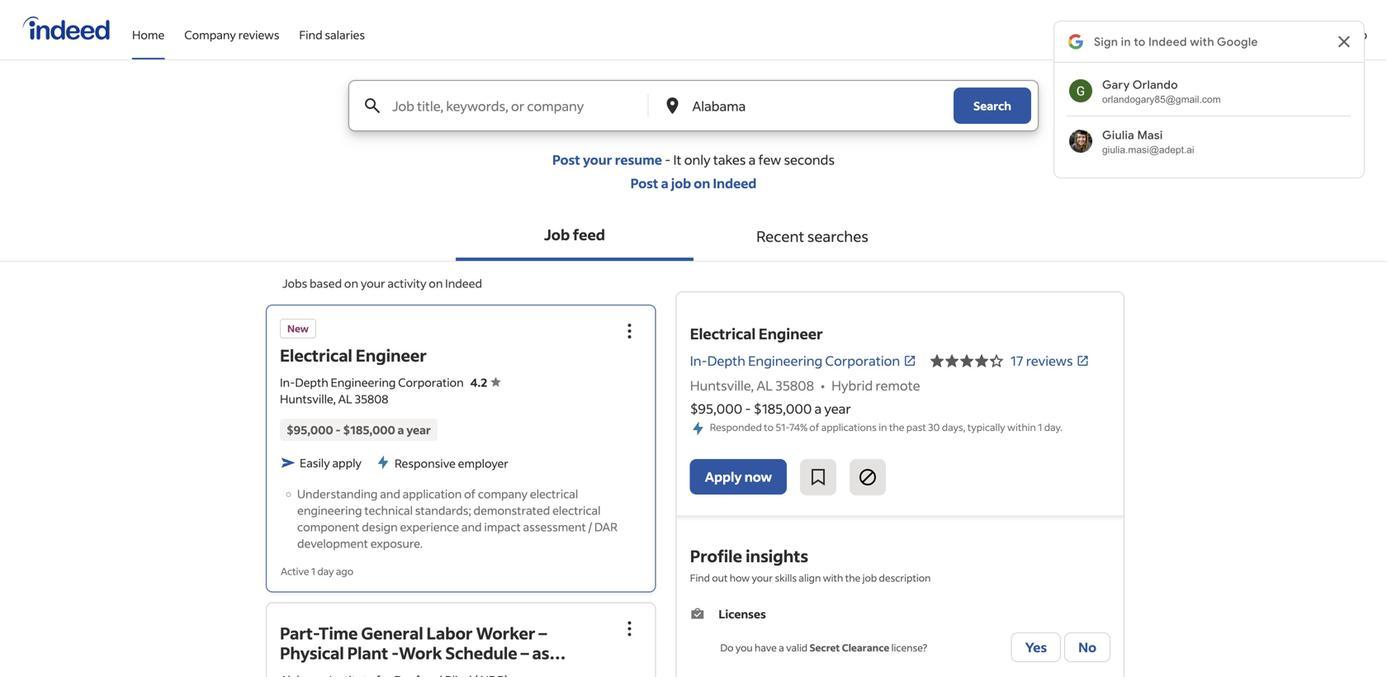 Task type: describe. For each thing, give the bounding box(es) containing it.
align
[[799, 572, 821, 584]]

job feed button
[[456, 211, 694, 261]]

save this job image
[[808, 468, 828, 487]]

1 vertical spatial engineering
[[331, 375, 396, 390]]

apply now
[[705, 468, 772, 485]]

exposure.
[[371, 536, 423, 551]]

0 vertical spatial post
[[1322, 27, 1346, 42]]

recent searches
[[756, 227, 869, 246]]

1 horizontal spatial engineering
[[748, 352, 823, 369]]

employers / post job
[[1257, 27, 1367, 42]]

reviews for company reviews
[[238, 27, 279, 42]]

understanding and application of company electrical engineering technical standards; demonstrated electrical component design experience and impact assessment / dar development exposure.
[[297, 486, 618, 551]]

0 horizontal spatial depth
[[295, 375, 328, 390]]

post a job on indeed link
[[631, 175, 757, 192]]

seconds
[[784, 151, 835, 168]]

day
[[317, 565, 334, 578]]

/ inside understanding and application of company electrical engineering technical standards; demonstrated electrical component design experience and impact assessment / dar development exposure.
[[588, 519, 592, 534]]

jobs
[[282, 276, 307, 291]]

component
[[297, 519, 360, 534]]

company reviews link
[[184, 0, 279, 56]]

yes
[[1025, 639, 1047, 656]]

1 vertical spatial in-depth engineering corporation
[[280, 375, 464, 390]]

0 vertical spatial the
[[889, 421, 904, 433]]

0 vertical spatial /
[[1316, 27, 1320, 42]]

job inside profile insights find out how your skills align with the job description
[[863, 572, 877, 584]]

easily apply
[[300, 455, 362, 470]]

post your resume link
[[552, 151, 662, 168]]

1 vertical spatial post
[[552, 151, 580, 168]]

needed
[[280, 662, 339, 677]]

1 vertical spatial corporation
[[398, 375, 464, 390]]

1 vertical spatial electrical
[[280, 344, 352, 366]]

you
[[736, 641, 753, 654]]

huntsville, for huntsville, al 35808 • hybrid remote
[[690, 377, 754, 394]]

profile
[[690, 545, 742, 567]]

days,
[[942, 421, 966, 433]]

apply
[[705, 468, 742, 485]]

hours
[[475, 662, 520, 677]]

0 vertical spatial electrical
[[690, 324, 756, 343]]

design
[[362, 519, 398, 534]]

0 vertical spatial in-
[[690, 352, 707, 369]]

Edit location text field
[[689, 81, 921, 130]]

employer
[[458, 456, 509, 471]]

apply now button
[[690, 459, 787, 495]]

1 horizontal spatial corporation
[[825, 352, 900, 369]]

0 horizontal spatial –
[[521, 642, 529, 663]]

secret
[[810, 641, 840, 654]]

0 horizontal spatial 1
[[311, 565, 315, 578]]

1 horizontal spatial –
[[539, 622, 547, 644]]

responded
[[710, 421, 762, 433]]

day.
[[1044, 421, 1062, 433]]

al for huntsville, al 35808
[[338, 391, 352, 406]]

0 vertical spatial electrical engineer
[[690, 324, 823, 343]]

51-
[[776, 421, 789, 433]]

search button
[[954, 88, 1031, 124]]

30
[[928, 421, 940, 433]]

as
[[532, 642, 549, 663]]

0 vertical spatial $95,000
[[690, 400, 742, 417]]

74%
[[789, 421, 808, 433]]

company reviews
[[184, 27, 279, 42]]

applications
[[821, 421, 877, 433]]

employers / post job link
[[1257, 0, 1367, 56]]

1 horizontal spatial of
[[810, 421, 819, 433]]

impact
[[484, 519, 521, 534]]

the inside profile insights find out how your skills align with the job description
[[845, 572, 861, 584]]

profile insights find out how your skills align with the job description
[[690, 545, 931, 584]]

1 vertical spatial in
[[879, 421, 887, 433]]

1 vertical spatial electrical engineer
[[280, 344, 427, 366]]

based
[[310, 276, 342, 291]]

1 vertical spatial in-
[[280, 375, 295, 390]]

part-time general labor worker – physical plant -work schedule – as needed not to exceed 29 hours a week
[[280, 622, 578, 677]]

0 vertical spatial and
[[380, 486, 400, 501]]

tab list containing job feed
[[0, 211, 1387, 262]]

post your resume - it only takes a few seconds post a job on indeed
[[552, 151, 835, 192]]

skills
[[775, 572, 797, 584]]

to inside part-time general labor worker – physical plant -work schedule – as needed not to exceed 29 hours a week
[[373, 662, 390, 677]]

valid
[[786, 641, 808, 654]]

0 vertical spatial $185,000
[[754, 400, 812, 417]]

it
[[673, 151, 682, 168]]

responded to 51-74% of applications in the past 30 days, typically within 1 day.
[[710, 421, 1062, 433]]

1 vertical spatial electrical
[[552, 503, 601, 518]]

1 vertical spatial $185,000
[[343, 422, 395, 437]]

1 horizontal spatial depth
[[707, 352, 746, 369]]

find salaries
[[299, 27, 365, 42]]

apply
[[332, 455, 362, 470]]

salaries
[[325, 27, 365, 42]]

a up responsive
[[398, 422, 404, 437]]

a down •
[[815, 400, 822, 417]]

out
[[712, 572, 728, 584]]

1 horizontal spatial on
[[429, 276, 443, 291]]

time
[[319, 622, 358, 644]]

a inside licenses group
[[779, 641, 784, 654]]

4.2 out of five stars rating image
[[470, 375, 501, 390]]

35808 for huntsville, al 35808 • hybrid remote
[[776, 377, 814, 394]]

jobs based on your activity on indeed
[[282, 276, 482, 291]]

on inside 'post your resume - it only takes a few seconds post a job on indeed'
[[694, 175, 710, 192]]

labor
[[427, 622, 473, 644]]

new
[[287, 322, 309, 335]]

1 vertical spatial engineer
[[356, 344, 427, 366]]

1 vertical spatial and
[[461, 519, 482, 534]]

insights
[[746, 545, 808, 567]]

home
[[132, 27, 165, 42]]

1 vertical spatial $95,000
[[287, 422, 333, 437]]

35808 for huntsville, al 35808
[[355, 391, 388, 406]]

do you have a valid secret clearance license?
[[720, 641, 927, 654]]

- up responded
[[745, 400, 751, 417]]

17 reviews link
[[1011, 352, 1090, 369]]

4.2 out of 5 stars image
[[930, 351, 1004, 371]]

few
[[758, 151, 781, 168]]

find salaries link
[[299, 0, 365, 56]]

now
[[745, 468, 772, 485]]

huntsville, al 35808 • hybrid remote
[[690, 377, 920, 394]]

al for huntsville, al 35808 • hybrid remote
[[757, 377, 773, 394]]

a down resume
[[661, 175, 669, 192]]

assessment
[[523, 519, 586, 534]]

home link
[[132, 0, 165, 56]]

reviews for 17 reviews
[[1026, 352, 1073, 369]]



Task type: vqa. For each thing, say whether or not it's contained in the screenshot.
account icon
no



Task type: locate. For each thing, give the bounding box(es) containing it.
1 horizontal spatial in-
[[690, 352, 707, 369]]

0 vertical spatial to
[[764, 421, 774, 433]]

1 vertical spatial $95,000 - $185,000 a year
[[287, 422, 431, 437]]

main content containing electrical engineer
[[0, 80, 1387, 677]]

35808 down electrical engineer button
[[355, 391, 388, 406]]

job feed
[[544, 225, 605, 244]]

1 left day
[[311, 565, 315, 578]]

0 vertical spatial $95,000 - $185,000 a year
[[690, 400, 851, 417]]

0 vertical spatial find
[[299, 27, 323, 42]]

description
[[879, 572, 931, 584]]

application
[[403, 486, 462, 501]]

0 horizontal spatial $95,000 - $185,000 a year
[[287, 422, 431, 437]]

in-depth engineering corporation up huntsville, al 35808 • hybrid remote
[[690, 352, 900, 369]]

1 horizontal spatial electrical
[[690, 324, 756, 343]]

feed
[[573, 225, 605, 244]]

and left the impact
[[461, 519, 482, 534]]

1 vertical spatial to
[[373, 662, 390, 677]]

0 horizontal spatial and
[[380, 486, 400, 501]]

search: Job title, keywords, or company text field
[[389, 81, 647, 130]]

your right how
[[752, 572, 773, 584]]

find inside profile insights find out how your skills align with the job description
[[690, 572, 710, 584]]

0 horizontal spatial $95,000
[[287, 422, 333, 437]]

corporation left 4.2
[[398, 375, 464, 390]]

reviews right the company
[[238, 27, 279, 42]]

1
[[1038, 421, 1042, 433], [311, 565, 315, 578]]

exceed
[[393, 662, 448, 677]]

general
[[361, 622, 423, 644]]

- down huntsville, al 35808
[[336, 422, 341, 437]]

$185,000 up 51-
[[754, 400, 812, 417]]

1 horizontal spatial post
[[631, 175, 658, 192]]

/ right employers
[[1316, 27, 1320, 42]]

main content
[[0, 80, 1387, 677]]

0 horizontal spatial in-
[[280, 375, 295, 390]]

1 vertical spatial 1
[[311, 565, 315, 578]]

0 horizontal spatial on
[[344, 276, 358, 291]]

0 vertical spatial electrical
[[530, 486, 578, 501]]

–
[[539, 622, 547, 644], [521, 642, 529, 663]]

2 horizontal spatial your
[[752, 572, 773, 584]]

0 horizontal spatial in-depth engineering corporation
[[280, 375, 464, 390]]

job left "description"
[[863, 572, 877, 584]]

search
[[974, 98, 1011, 113]]

0 horizontal spatial year
[[406, 422, 431, 437]]

a left week
[[524, 662, 533, 677]]

0 horizontal spatial corporation
[[398, 375, 464, 390]]

– left as
[[521, 642, 529, 663]]

1 horizontal spatial the
[[889, 421, 904, 433]]

year
[[824, 400, 851, 417], [406, 422, 431, 437]]

0 vertical spatial job
[[671, 175, 691, 192]]

searches
[[807, 227, 869, 246]]

activity
[[388, 276, 426, 291]]

hybrid
[[832, 377, 873, 394]]

0 vertical spatial 1
[[1038, 421, 1042, 433]]

0 horizontal spatial job
[[671, 175, 691, 192]]

year up applications
[[824, 400, 851, 417]]

find left out
[[690, 572, 710, 584]]

in-
[[690, 352, 707, 369], [280, 375, 295, 390]]

engineer up in-depth engineering corporation link at the bottom of the page
[[759, 324, 823, 343]]

and up technical
[[380, 486, 400, 501]]

understanding
[[297, 486, 378, 501]]

sign in
[[1177, 27, 1214, 42]]

engineering
[[297, 503, 362, 518]]

tab list
[[0, 211, 1387, 262]]

reviews right "17"
[[1026, 352, 1073, 369]]

0 vertical spatial depth
[[707, 352, 746, 369]]

past
[[906, 421, 926, 433]]

0 vertical spatial job
[[1348, 27, 1367, 42]]

to left 51-
[[764, 421, 774, 433]]

1 horizontal spatial and
[[461, 519, 482, 534]]

licenses
[[719, 607, 766, 622]]

job left 'feed'
[[544, 225, 570, 244]]

1 horizontal spatial indeed
[[713, 175, 757, 192]]

0 horizontal spatial job
[[544, 225, 570, 244]]

0 horizontal spatial engineer
[[356, 344, 427, 366]]

17
[[1011, 352, 1023, 369]]

1 vertical spatial job
[[544, 225, 570, 244]]

active
[[281, 565, 309, 578]]

in left the past
[[879, 421, 887, 433]]

1 vertical spatial the
[[845, 572, 861, 584]]

1 horizontal spatial al
[[757, 377, 773, 394]]

1 horizontal spatial in-depth engineering corporation
[[690, 352, 900, 369]]

easily
[[300, 455, 330, 470]]

0 vertical spatial your
[[583, 151, 612, 168]]

and
[[380, 486, 400, 501], [461, 519, 482, 534]]

0 horizontal spatial the
[[845, 572, 861, 584]]

0 vertical spatial of
[[810, 421, 819, 433]]

job inside job feed button
[[544, 225, 570, 244]]

have
[[755, 641, 777, 654]]

post right employers
[[1322, 27, 1346, 42]]

$185,000 up the apply
[[343, 422, 395, 437]]

corporation up hybrid
[[825, 352, 900, 369]]

sign
[[1177, 27, 1202, 42]]

2 vertical spatial post
[[631, 175, 658, 192]]

0 horizontal spatial to
[[373, 662, 390, 677]]

in inside sign in link
[[1204, 27, 1214, 42]]

0 horizontal spatial huntsville,
[[280, 391, 336, 406]]

$95,000
[[690, 400, 742, 417], [287, 422, 333, 437]]

•
[[821, 377, 825, 394]]

35808
[[776, 377, 814, 394], [355, 391, 388, 406]]

$95,000 up responded
[[690, 400, 742, 417]]

0 horizontal spatial indeed
[[445, 276, 482, 291]]

demonstrated
[[474, 503, 550, 518]]

in-depth engineering corporation link
[[690, 351, 917, 371]]

$95,000 - $185,000 a year up 51-
[[690, 400, 851, 417]]

2 horizontal spatial on
[[694, 175, 710, 192]]

1 vertical spatial year
[[406, 422, 431, 437]]

electrical engineer button
[[280, 344, 427, 366]]

yes button
[[1011, 633, 1061, 662]]

al down electrical engineer button
[[338, 391, 352, 406]]

electrical
[[690, 324, 756, 343], [280, 344, 352, 366]]

1 horizontal spatial your
[[583, 151, 612, 168]]

0 vertical spatial indeed
[[713, 175, 757, 192]]

0 horizontal spatial post
[[552, 151, 580, 168]]

licenses group
[[690, 605, 1111, 666]]

year up responsive
[[406, 422, 431, 437]]

of up standards;
[[464, 486, 476, 501]]

-
[[665, 151, 671, 168], [745, 400, 751, 417], [336, 422, 341, 437], [392, 642, 399, 663]]

2 horizontal spatial post
[[1322, 27, 1346, 42]]

remote
[[876, 377, 920, 394]]

to right not
[[373, 662, 390, 677]]

the left the past
[[889, 421, 904, 433]]

0 horizontal spatial reviews
[[238, 27, 279, 42]]

1 vertical spatial find
[[690, 572, 710, 584]]

how
[[730, 572, 750, 584]]

huntsville, for huntsville, al 35808
[[280, 391, 336, 406]]

your inside profile insights find out how your skills align with the job description
[[752, 572, 773, 584]]

indeed right activity
[[445, 276, 482, 291]]

0 horizontal spatial /
[[588, 519, 592, 534]]

0 vertical spatial engineer
[[759, 324, 823, 343]]

0 horizontal spatial electrical engineer
[[280, 344, 427, 366]]

0 vertical spatial corporation
[[825, 352, 900, 369]]

Search search field
[[335, 80, 1052, 151]]

engineer up huntsville, al 35808
[[356, 344, 427, 366]]

not
[[342, 662, 369, 677]]

only
[[684, 151, 711, 168]]

29
[[451, 662, 471, 677]]

1 vertical spatial your
[[361, 276, 385, 291]]

1 vertical spatial depth
[[295, 375, 328, 390]]

technical
[[364, 503, 413, 518]]

responsive
[[395, 456, 456, 471]]

1 vertical spatial indeed
[[445, 276, 482, 291]]

- inside part-time general labor worker – physical plant -work schedule – as needed not to exceed 29 hours a week
[[392, 642, 399, 663]]

your inside 'post your resume - it only takes a few seconds post a job on indeed'
[[583, 151, 612, 168]]

the
[[889, 421, 904, 433], [845, 572, 861, 584]]

job
[[671, 175, 691, 192], [863, 572, 877, 584]]

1 horizontal spatial to
[[764, 421, 774, 433]]

part-time general labor worker – physical plant -work schedule – as needed not to exceed 29 hours a week button
[[280, 622, 578, 677]]

0 horizontal spatial in
[[879, 421, 887, 433]]

1 horizontal spatial 1
[[1038, 421, 1042, 433]]

1 horizontal spatial job
[[863, 572, 877, 584]]

/ left dar
[[588, 519, 592, 534]]

job inside 'post your resume - it only takes a few seconds post a job on indeed'
[[671, 175, 691, 192]]

1 horizontal spatial job
[[1348, 27, 1367, 42]]

on right the based
[[344, 276, 358, 291]]

not interested image
[[858, 468, 878, 487]]

find
[[299, 27, 323, 42], [690, 572, 710, 584]]

schedule
[[445, 642, 517, 663]]

engineering down electrical engineer button
[[331, 375, 396, 390]]

1 horizontal spatial engineer
[[759, 324, 823, 343]]

1 horizontal spatial year
[[824, 400, 851, 417]]

1 vertical spatial job
[[863, 572, 877, 584]]

clearance
[[842, 641, 889, 654]]

job inside employers / post job link
[[1348, 27, 1367, 42]]

indeed down takes
[[713, 175, 757, 192]]

0 horizontal spatial your
[[361, 276, 385, 291]]

4.2
[[470, 375, 488, 390]]

1 horizontal spatial find
[[690, 572, 710, 584]]

depth up responded
[[707, 352, 746, 369]]

find left salaries
[[299, 27, 323, 42]]

part-
[[280, 622, 319, 644]]

1 horizontal spatial $185,000
[[754, 400, 812, 417]]

job actions for electrical engineer is collapsed image
[[620, 321, 640, 341]]

a left the valid
[[779, 641, 784, 654]]

physical
[[280, 642, 344, 663]]

0 horizontal spatial engineering
[[331, 375, 396, 390]]

indeed inside 'post your resume - it only takes a few seconds post a job on indeed'
[[713, 175, 757, 192]]

license?
[[891, 641, 927, 654]]

on right activity
[[429, 276, 443, 291]]

engineering up huntsville, al 35808 • hybrid remote
[[748, 352, 823, 369]]

1 vertical spatial reviews
[[1026, 352, 1073, 369]]

depth
[[707, 352, 746, 369], [295, 375, 328, 390]]

reviews inside company reviews link
[[238, 27, 279, 42]]

- inside 'post your resume - it only takes a few seconds post a job on indeed'
[[665, 151, 671, 168]]

- right plant
[[392, 642, 399, 663]]

0 horizontal spatial al
[[338, 391, 352, 406]]

1 left day.
[[1038, 421, 1042, 433]]

of right 74%
[[810, 421, 819, 433]]

electrical engineer
[[690, 324, 823, 343], [280, 344, 427, 366]]

development
[[297, 536, 368, 551]]

2 vertical spatial your
[[752, 572, 773, 584]]

indeed
[[713, 175, 757, 192], [445, 276, 482, 291]]

1 horizontal spatial /
[[1316, 27, 1320, 42]]

0 horizontal spatial electrical
[[280, 344, 352, 366]]

electrical engineer up in-depth engineering corporation link at the bottom of the page
[[690, 324, 823, 343]]

your left activity
[[361, 276, 385, 291]]

recent searches button
[[694, 211, 931, 261]]

post left resume
[[552, 151, 580, 168]]

no
[[1078, 639, 1097, 656]]

electrical
[[530, 486, 578, 501], [552, 503, 601, 518]]

typically
[[968, 421, 1005, 433]]

work
[[399, 642, 442, 663]]

1 horizontal spatial $95,000 - $185,000 a year
[[690, 400, 851, 417]]

post down resume
[[631, 175, 658, 192]]

depth up huntsville, al 35808
[[295, 375, 328, 390]]

your left resume
[[583, 151, 612, 168]]

17 reviews
[[1011, 352, 1073, 369]]

ago
[[336, 565, 353, 578]]

job right employers
[[1348, 27, 1367, 42]]

a left few
[[749, 151, 756, 168]]

do
[[720, 641, 734, 654]]

$95,000 - $185,000 a year up the apply
[[287, 422, 431, 437]]

of inside understanding and application of company electrical engineering technical standards; demonstrated electrical component design experience and impact assessment / dar development exposure.
[[464, 486, 476, 501]]

0 horizontal spatial find
[[299, 27, 323, 42]]

0 vertical spatial reviews
[[238, 27, 279, 42]]

1 vertical spatial of
[[464, 486, 476, 501]]

- left it
[[665, 151, 671, 168]]

resume
[[615, 151, 662, 168]]

al down in-depth engineering corporation link at the bottom of the page
[[757, 377, 773, 394]]

experience
[[400, 519, 459, 534]]

job actions for part-time general labor worker – physical plant -work schedule – as needed not to exceed 29 hours a week is collapsed image
[[620, 619, 640, 639]]

– right worker
[[539, 622, 547, 644]]

$95,000 up easily
[[287, 422, 333, 437]]

the right with
[[845, 572, 861, 584]]

electrical engineer up huntsville, al 35808
[[280, 344, 427, 366]]

in right sign
[[1204, 27, 1214, 42]]

0 horizontal spatial 35808
[[355, 391, 388, 406]]

1 horizontal spatial reviews
[[1026, 352, 1073, 369]]

0 vertical spatial in-depth engineering corporation
[[690, 352, 900, 369]]

huntsville, al 35808
[[280, 391, 388, 406]]

a inside part-time general labor worker – physical plant -work schedule – as needed not to exceed 29 hours a week
[[524, 662, 533, 677]]

job down it
[[671, 175, 691, 192]]

huntsville, up responded
[[690, 377, 754, 394]]

recent
[[756, 227, 804, 246]]

1 horizontal spatial 35808
[[776, 377, 814, 394]]

1 horizontal spatial huntsville,
[[690, 377, 754, 394]]

35808 down in-depth engineering corporation link at the bottom of the page
[[776, 377, 814, 394]]

takes
[[713, 151, 746, 168]]

al
[[757, 377, 773, 394], [338, 391, 352, 406]]

huntsville, down electrical engineer button
[[280, 391, 336, 406]]

on down only
[[694, 175, 710, 192]]

in-depth engineering corporation down electrical engineer button
[[280, 375, 464, 390]]

with
[[823, 572, 843, 584]]



